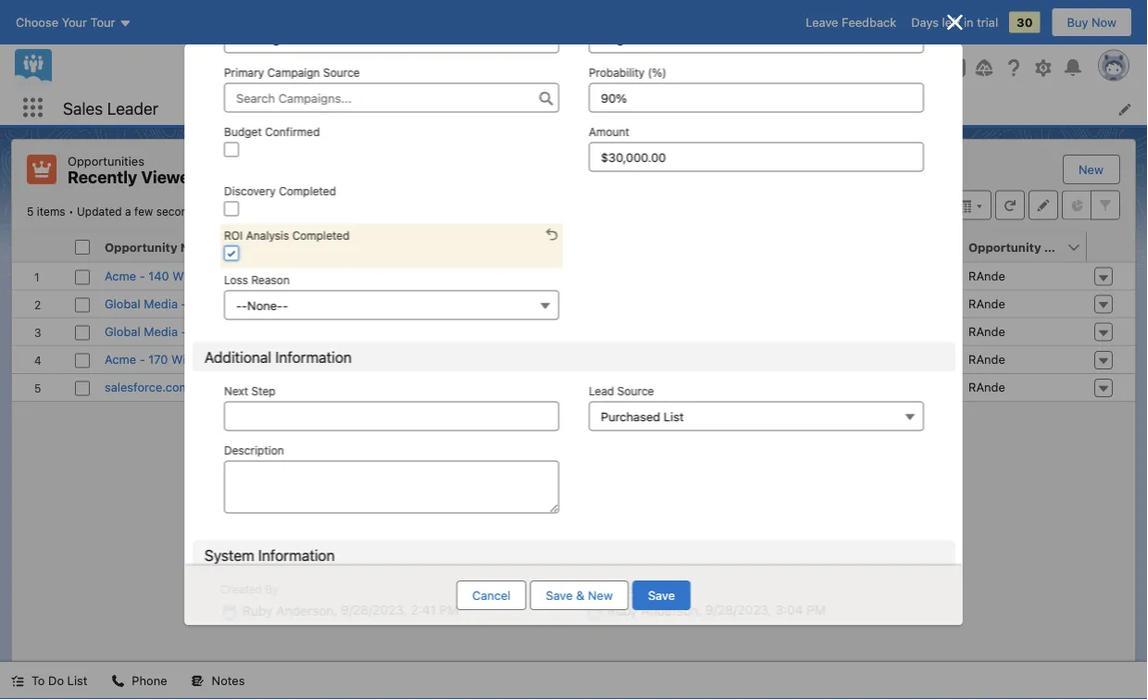 Task type: describe. For each thing, give the bounding box(es) containing it.
recently viewed status
[[27, 205, 77, 218]]

600
[[202, 380, 225, 394]]

1 vertical spatial source
[[617, 385, 654, 398]]

widgets for 140
[[172, 269, 219, 283]]

reports
[[425, 101, 469, 115]]

probability (%)
[[588, 66, 666, 79]]

- inside 'link'
[[140, 269, 145, 283]]

new inside 'button'
[[1079, 162, 1104, 176]]

primary campaign source
[[224, 66, 359, 79]]

search... button
[[360, 53, 730, 82]]

1 by from the left
[[265, 583, 278, 596]]

in
[[964, 15, 974, 29]]

, 9/28/2023, 2:41 pm
[[333, 602, 458, 617]]

amount
[[588, 125, 629, 138]]

feedback
[[842, 15, 897, 29]]

ago
[[203, 205, 223, 218]]

phone button
[[100, 662, 178, 699]]

global media - 80 widgets (sample)
[[105, 324, 309, 338]]

sales
[[63, 98, 103, 118]]

action element
[[1087, 232, 1135, 262]]

widgets inside global media - 200 widgets (sample) link
[[216, 297, 262, 311]]

left
[[942, 15, 961, 29]]

9/28/2023, for 9/28/2023, 2:41 pm
[[340, 602, 407, 617]]

leave
[[806, 15, 838, 29]]

additional information
[[204, 348, 351, 366]]

Search Recently Viewed list view. search field
[[681, 190, 903, 220]]

Type, Existing Business button
[[224, 24, 559, 53]]

opportunity name element
[[97, 232, 411, 262]]

inverse image
[[944, 11, 966, 33]]

do
[[48, 674, 64, 687]]

170
[[148, 352, 168, 366]]

&
[[576, 588, 585, 602]]

salesforce.com - 600 widgets (sample)
[[105, 380, 328, 394]]

description
[[224, 444, 284, 457]]

dashboards link
[[300, 91, 390, 125]]

save for save
[[648, 588, 675, 602]]

global for global media - 200 widgets (sample)
[[105, 297, 140, 311]]

3:04
[[775, 602, 803, 617]]

Primary Campaign Source text field
[[224, 83, 559, 112]]

won
[[676, 380, 701, 394]]

acme (sample)
[[419, 269, 504, 283]]

item number image
[[12, 232, 68, 262]]

global media (sample) link
[[419, 295, 546, 313]]

5 items • updated a few seconds ago
[[27, 205, 223, 218]]

opportunities link
[[680, 91, 779, 125]]

save for save & new
[[546, 588, 573, 602]]

discovery completed
[[224, 185, 336, 198]]

primary
[[224, 66, 264, 79]]

next step
[[224, 385, 275, 398]]

media for global media - 80 widgets (sample)
[[144, 324, 178, 338]]

name
[[180, 240, 215, 254]]

none-
[[247, 298, 282, 312]]

1 rande from the top
[[969, 269, 1005, 283]]

acme for acme - 140 widgets (sample)
[[105, 269, 136, 283]]

business
[[283, 31, 333, 45]]

to do list button
[[0, 662, 99, 699]]

home link
[[181, 91, 236, 125]]

cancel
[[472, 588, 511, 602]]

additional
[[204, 348, 271, 366]]

5
[[27, 205, 34, 218]]

last modified by
[[585, 583, 672, 596]]

global media (sample)
[[419, 297, 546, 311]]

list containing home
[[181, 91, 1147, 125]]

modified
[[610, 583, 656, 596]]

save button
[[632, 581, 691, 610]]

opportunity for opportunity name
[[105, 240, 177, 254]]

(sample) down additional information
[[277, 380, 328, 394]]

acme - 140 widgets (sample)
[[105, 269, 273, 283]]

information for additional information
[[275, 348, 351, 366]]

budget confirmed
[[224, 125, 319, 138]]

closed won
[[634, 380, 701, 394]]

9/28/2023, for 9/28/2023, 3:04 pm
[[705, 602, 771, 617]]

global media - 200 widgets (sample)
[[105, 297, 316, 311]]

items
[[37, 205, 65, 218]]

opportunity owner alias button
[[961, 232, 1116, 262]]

created by
[[220, 583, 278, 596]]

pm for , 9/28/2023, 2:41 pm
[[439, 602, 458, 617]]

a
[[125, 205, 131, 218]]

last
[[585, 583, 607, 596]]

30
[[1017, 15, 1033, 29]]

owner
[[1044, 240, 1084, 254]]

trial
[[977, 15, 998, 29]]

days
[[911, 15, 939, 29]]

text default image for to do list
[[11, 675, 24, 688]]

save & new button
[[530, 581, 629, 610]]

roi
[[224, 229, 242, 242]]

reports list item
[[414, 91, 504, 125]]

buy now button
[[1051, 7, 1132, 37]]

dashboards
[[311, 101, 379, 115]]

step
[[251, 385, 275, 398]]

reports link
[[414, 91, 480, 125]]

rande for global media - 200 widgets (sample)
[[969, 297, 1005, 311]]

few
[[134, 205, 153, 218]]

list
[[67, 674, 87, 687]]

buy now
[[1067, 15, 1117, 29]]

to do list
[[31, 674, 87, 687]]

confirmed
[[264, 125, 319, 138]]

(sample) up global media (sample)
[[453, 269, 504, 283]]

loss reason
[[224, 274, 289, 287]]

probability
[[588, 66, 644, 79]]

system information
[[204, 546, 334, 564]]

close date element
[[786, 232, 972, 262]]

opportunity name
[[105, 240, 215, 254]]

action image
[[1087, 232, 1135, 262]]

opportunities list item
[[680, 91, 803, 125]]

reason
[[251, 274, 289, 287]]

item number element
[[12, 232, 68, 262]]

media for global media (sample)
[[458, 297, 492, 311]]

--none--
[[236, 298, 288, 312]]

alias
[[1087, 240, 1116, 254]]

accounts list item
[[581, 91, 680, 125]]

pm for , 9/28/2023, 3:04 pm
[[806, 602, 826, 617]]

, for , 9/28/2023, 3:04 pm
[[698, 602, 702, 617]]

0 vertical spatial completed
[[278, 185, 336, 198]]

chatter
[[247, 101, 289, 115]]



Task type: vqa. For each thing, say whether or not it's contained in the screenshot.
Calendar list item at the top left
no



Task type: locate. For each thing, give the bounding box(es) containing it.
information up 'step'
[[275, 348, 351, 366]]

created
[[220, 583, 262, 596]]

source
[[323, 66, 359, 79], [617, 385, 654, 398]]

Probability (%) text field
[[588, 83, 924, 112]]

roi analysis completed
[[224, 229, 349, 242]]

updated
[[77, 205, 122, 218]]

recently
[[68, 167, 137, 187]]

2 by from the left
[[659, 583, 672, 596]]

Description text field
[[224, 461, 559, 513]]

leave feedback link
[[806, 15, 897, 29]]

new up alias
[[1079, 162, 1104, 176]]

close date image
[[950, 232, 972, 262]]

source right lead
[[617, 385, 654, 398]]

notes
[[212, 674, 245, 687]]

0 horizontal spatial ,
[[333, 602, 337, 617]]

1 horizontal spatial opportunity
[[969, 240, 1041, 254]]

widgets inside acme - 170 widgets (sample) link
[[171, 352, 218, 366]]

pm right 3:04
[[806, 602, 826, 617]]

existing
[[236, 31, 279, 45]]

opportunity for opportunity owner alias
[[969, 240, 1041, 254]]

1 horizontal spatial by
[[659, 583, 672, 596]]

widgets up 200
[[172, 269, 219, 283]]

Next Step text field
[[224, 401, 559, 431]]

2 opportunity from the left
[[969, 240, 1041, 254]]

notes button
[[180, 662, 256, 699]]

seconds
[[156, 205, 200, 218]]

0 vertical spatial new
[[1079, 162, 1104, 176]]

leader
[[107, 98, 158, 118]]

2 text default image from the left
[[191, 675, 204, 688]]

acme - 170 widgets (sample) link
[[105, 350, 272, 369]]

opportunity name button
[[97, 232, 391, 262]]

Amount text field
[[588, 142, 924, 172]]

pm right 2:41 at the left bottom of page
[[439, 602, 458, 617]]

recently viewed
[[68, 167, 200, 187]]

viewed
[[141, 167, 200, 187]]

140
[[148, 269, 169, 283]]

widgets for 600
[[228, 380, 274, 394]]

(sample) up next step
[[221, 352, 272, 366]]

1 horizontal spatial text default image
[[191, 675, 204, 688]]

widgets down 'loss'
[[216, 297, 262, 311]]

0 vertical spatial source
[[323, 66, 359, 79]]

opportunity
[[105, 240, 177, 254], [969, 240, 1041, 254]]

completed
[[278, 185, 336, 198], [292, 229, 349, 242]]

9/28/2023, left 2:41 at the left bottom of page
[[340, 602, 407, 617]]

1 vertical spatial opportunities
[[68, 154, 144, 168]]

text default image left to
[[11, 675, 24, 688]]

0 horizontal spatial pm
[[439, 602, 458, 617]]

information for system information
[[258, 546, 334, 564]]

phone
[[132, 674, 167, 687]]

1 opportunity from the left
[[105, 240, 177, 254]]

9/28/2023, left 3:04
[[705, 602, 771, 617]]

1 horizontal spatial 9/28/2023,
[[705, 602, 771, 617]]

media down acme (sample) link
[[458, 297, 492, 311]]

discovery
[[224, 185, 275, 198]]

opportunity inside button
[[105, 240, 177, 254]]

accounts
[[592, 101, 644, 115]]

chatter link
[[236, 91, 300, 125]]

text default image left notes at the left bottom of page
[[191, 675, 204, 688]]

acme - 140 widgets (sample) link
[[105, 267, 273, 285]]

1 horizontal spatial opportunities
[[691, 101, 768, 115]]

opportunities up amount text field
[[691, 101, 768, 115]]

information up the created by
[[258, 546, 334, 564]]

, down system information
[[333, 602, 337, 617]]

by
[[265, 583, 278, 596], [659, 583, 672, 596]]

2 save from the left
[[648, 588, 675, 602]]

•
[[68, 205, 74, 218]]

0 horizontal spatial new
[[588, 588, 613, 602]]

1 vertical spatial information
[[258, 546, 334, 564]]

forecasts link
[[504, 91, 581, 125]]

acme
[[105, 269, 136, 283], [419, 269, 450, 283], [105, 352, 136, 366]]

200
[[190, 297, 212, 311]]

search...
[[396, 61, 445, 75]]

80
[[190, 324, 205, 338]]

0 horizontal spatial opportunities
[[68, 154, 144, 168]]

text default image inside notes button
[[191, 675, 204, 688]]

media down 140
[[144, 297, 178, 311]]

budget
[[224, 125, 261, 138]]

new right &
[[588, 588, 613, 602]]

group
[[894, 56, 932, 79]]

acme left 170
[[105, 352, 136, 366]]

acme for acme - 170 widgets (sample)
[[105, 352, 136, 366]]

widgets for 170
[[171, 352, 218, 366]]

0 vertical spatial information
[[275, 348, 351, 366]]

rande for salesforce.com - 600 widgets (sample)
[[969, 380, 1005, 394]]

acme up --none-- button
[[419, 269, 450, 283]]

1 horizontal spatial new
[[1079, 162, 1104, 176]]

widgets up 'additional'
[[208, 324, 255, 338]]

1 9/28/2023, from the left
[[340, 602, 407, 617]]

1 horizontal spatial ,
[[698, 602, 702, 617]]

buy
[[1067, 15, 1088, 29]]

1 vertical spatial completed
[[292, 229, 349, 242]]

(sample) down the opportunity name button
[[222, 269, 273, 283]]

recently viewed grid
[[12, 232, 1135, 402]]

source up dashboards
[[323, 66, 359, 79]]

0 horizontal spatial 9/28/2023,
[[340, 602, 407, 617]]

(sample) up additional information
[[258, 324, 309, 338]]

cell
[[68, 232, 97, 262], [786, 262, 961, 289], [627, 289, 786, 317], [786, 289, 961, 317], [411, 317, 627, 345], [627, 317, 786, 345], [786, 317, 961, 345], [411, 345, 627, 373], [627, 345, 786, 373], [786, 345, 961, 373], [786, 373, 961, 401]]

save left &
[[546, 588, 573, 602]]

opportunity down display as table image
[[969, 240, 1041, 254]]

0 vertical spatial opportunities
[[691, 101, 768, 115]]

rande for global media - 80 widgets (sample)
[[969, 324, 1005, 338]]

3 rande from the top
[[969, 324, 1005, 338]]

(sample)
[[222, 269, 273, 283], [453, 269, 504, 283], [265, 297, 316, 311], [495, 297, 546, 311], [258, 324, 309, 338], [221, 352, 272, 366], [277, 380, 328, 394]]

completed right analysis
[[292, 229, 349, 242]]

opportunities inside list item
[[691, 101, 768, 115]]

0 horizontal spatial opportunity
[[105, 240, 177, 254]]

list
[[181, 91, 1147, 125]]

text default image for notes
[[191, 675, 204, 688]]

days left in trial
[[911, 15, 998, 29]]

, 9/28/2023, 3:04 pm
[[698, 602, 826, 617]]

, for , 9/28/2023, 2:41 pm
[[333, 602, 337, 617]]

opportunity owner alias element
[[961, 232, 1116, 262]]

account name element
[[411, 232, 627, 262]]

acme inside 'link'
[[105, 269, 136, 283]]

widgets down 80
[[171, 352, 218, 366]]

(%)
[[647, 66, 666, 79]]

acme left 140
[[105, 269, 136, 283]]

0 horizontal spatial by
[[265, 583, 278, 596]]

sales leader
[[63, 98, 158, 118]]

analysis
[[246, 229, 289, 242]]

1 pm from the left
[[439, 602, 458, 617]]

home
[[192, 101, 225, 115]]

global for global media (sample)
[[419, 297, 454, 311]]

global inside 'link'
[[419, 297, 454, 311]]

widgets down 'additional'
[[228, 380, 274, 394]]

rande
[[969, 269, 1005, 283], [969, 297, 1005, 311], [969, 324, 1005, 338], [969, 352, 1005, 366], [969, 380, 1005, 394]]

2 rande from the top
[[969, 297, 1005, 311]]

, right save button
[[698, 602, 702, 617]]

new inside button
[[588, 588, 613, 602]]

recently viewed|opportunities|list view element
[[11, 139, 1136, 662]]

Loss Reason button
[[224, 290, 559, 320]]

save & new
[[546, 588, 613, 602]]

global up salesforce.com
[[105, 324, 140, 338]]

widgets
[[172, 269, 219, 283], [216, 297, 262, 311], [208, 324, 255, 338], [171, 352, 218, 366], [228, 380, 274, 394]]

(sample) down reason
[[265, 297, 316, 311]]

,
[[333, 602, 337, 617], [698, 602, 702, 617]]

acme - 170 widgets (sample)
[[105, 352, 272, 366]]

loss
[[224, 274, 248, 287]]

by right modified
[[659, 583, 672, 596]]

1 horizontal spatial save
[[648, 588, 675, 602]]

widgets inside acme - 140 widgets (sample) 'link'
[[172, 269, 219, 283]]

4 rande from the top
[[969, 352, 1005, 366]]

global down acme (sample) link
[[419, 297, 454, 311]]

widgets inside 'salesforce.com - 600 widgets (sample)' link
[[228, 380, 274, 394]]

opportunity up 140
[[105, 240, 177, 254]]

widgets inside global media - 80 widgets (sample) link
[[208, 324, 255, 338]]

text default image
[[111, 675, 124, 688]]

accounts link
[[581, 91, 656, 125]]

save right last
[[648, 588, 675, 602]]

lead
[[588, 385, 614, 398]]

1 vertical spatial new
[[588, 588, 613, 602]]

text default image
[[11, 675, 24, 688], [191, 675, 204, 688]]

salesforce.com
[[105, 380, 190, 394]]

rande for acme - 170 widgets (sample)
[[969, 352, 1005, 366]]

new button
[[1064, 156, 1119, 183]]

global down opportunity name
[[105, 297, 140, 311]]

leave feedback
[[806, 15, 897, 29]]

2 , from the left
[[698, 602, 702, 617]]

completed up roi analysis completed
[[278, 185, 336, 198]]

0 horizontal spatial text default image
[[11, 675, 24, 688]]

opportunity inside opportunity owner alias button
[[969, 240, 1041, 254]]

0 horizontal spatial source
[[323, 66, 359, 79]]

media up 170
[[144, 324, 178, 338]]

2 pm from the left
[[806, 602, 826, 617]]

global for global media - 80 widgets (sample)
[[105, 324, 140, 338]]

acme for acme (sample)
[[419, 269, 450, 283]]

0 horizontal spatial save
[[546, 588, 573, 602]]

1 , from the left
[[333, 602, 337, 617]]

to
[[31, 674, 45, 687]]

1 horizontal spatial source
[[617, 385, 654, 398]]

2 9/28/2023, from the left
[[705, 602, 771, 617]]

opportunities up updated
[[68, 154, 144, 168]]

9/28/2023,
[[340, 602, 407, 617], [705, 602, 771, 617]]

new
[[1079, 162, 1104, 176], [588, 588, 613, 602]]

2:41
[[410, 602, 436, 617]]

media inside 'link'
[[458, 297, 492, 311]]

lead source
[[588, 385, 654, 398]]

(sample) down account name element
[[495, 297, 546, 311]]

1 save from the left
[[546, 588, 573, 602]]

5 rande from the top
[[969, 380, 1005, 394]]

1 text default image from the left
[[11, 675, 24, 688]]

1 horizontal spatial pm
[[806, 602, 826, 617]]

forecasts
[[515, 101, 570, 115]]

text default image inside to do list button
[[11, 675, 24, 688]]

media for global media - 200 widgets (sample)
[[144, 297, 178, 311]]

global media - 80 widgets (sample) link
[[105, 323, 309, 341]]

dashboards list item
[[300, 91, 414, 125]]

by right created
[[265, 583, 278, 596]]

opportunity owner alias
[[969, 240, 1116, 254]]

display as table image
[[951, 190, 992, 220]]



